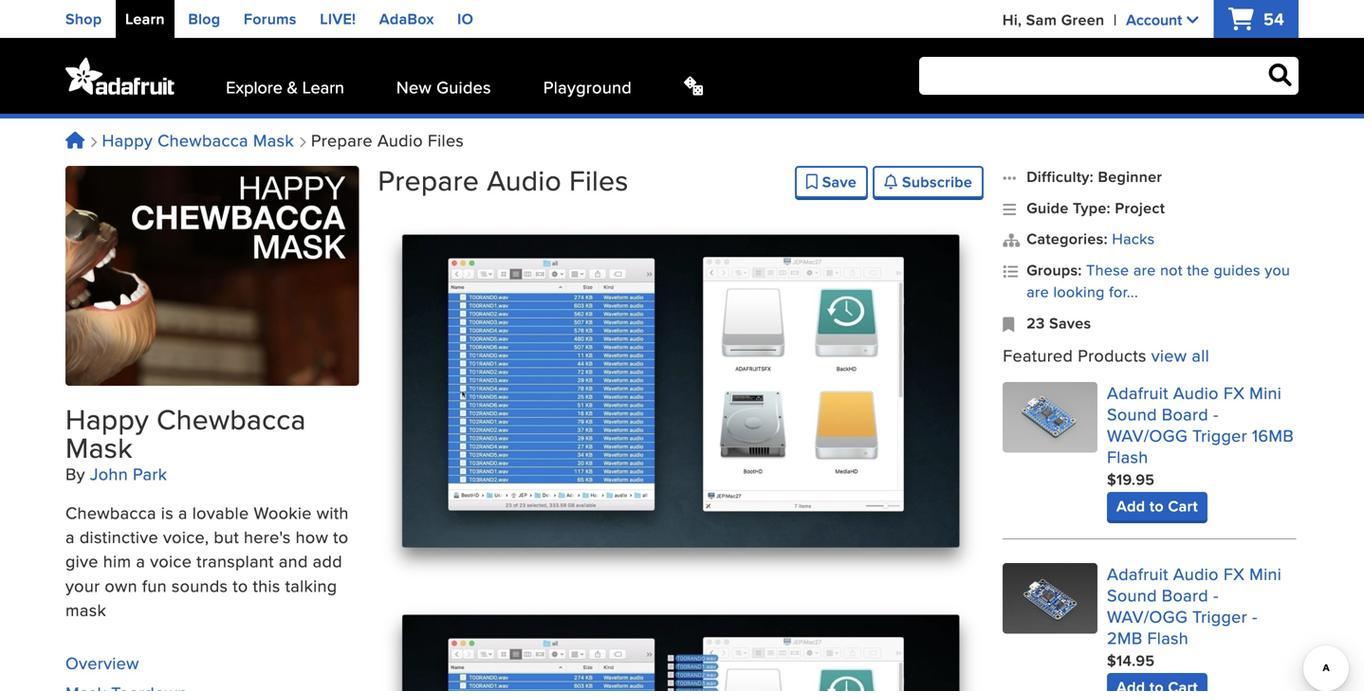 Task type: locate. For each thing, give the bounding box(es) containing it.
1 vertical spatial wav/ogg
[[1107, 605, 1188, 629]]

flash right 2mb
[[1147, 626, 1189, 650]]

0 vertical spatial mask
[[253, 128, 294, 152]]

None search field
[[722, 57, 1299, 95], [919, 57, 1299, 95], [722, 57, 1299, 95], [919, 57, 1299, 95]]

2 vertical spatial chewbacca
[[65, 501, 156, 525]]

happy chewbacca mask by john park
[[65, 399, 306, 486]]

search image
[[1269, 64, 1292, 86]]

happy inside breadcrumbs "element"
[[102, 128, 153, 152]]

green
[[1061, 9, 1105, 31]]

adafruit audio fx mini sound board - wav/ogg trigger 16mb flash $19.95 add to cart
[[1107, 381, 1294, 517]]

board for $19.95
[[1162, 402, 1209, 426]]

sound inside 'adafruit audio fx mini sound board - wav/ogg trigger 16mb flash $19.95 add to cart'
[[1107, 402, 1157, 426]]

angled shot of blue rectangular audio fx sound board. image for adafruit audio fx mini sound board - wav/ogg trigger 16mb flash
[[1003, 382, 1098, 453]]

1 vertical spatial mask
[[65, 427, 133, 468]]

view a random guide image
[[684, 76, 703, 95]]

1 vertical spatial to
[[333, 525, 349, 549]]

flash
[[1107, 445, 1148, 469], [1147, 626, 1189, 650]]

0 vertical spatial to
[[1150, 495, 1164, 517]]

0 vertical spatial board
[[1162, 402, 1209, 426]]

0 vertical spatial prepare
[[311, 128, 373, 152]]

chewbacca for happy chewbacca mask
[[158, 128, 248, 152]]

to
[[1150, 495, 1164, 517], [333, 525, 349, 549], [233, 574, 248, 598]]

fx inside 'adafruit audio fx mini sound board - wav/ogg trigger 16mb flash $19.95 add to cart'
[[1224, 381, 1245, 405]]

learn left blog link
[[125, 8, 165, 30]]

0 horizontal spatial mask
[[65, 427, 133, 468]]

0 vertical spatial trigger
[[1193, 423, 1248, 448]]

live! link
[[320, 8, 356, 30]]

mask for happy chewbacca mask
[[253, 128, 294, 152]]

give
[[65, 549, 98, 574]]

adabox link
[[379, 8, 434, 30]]

to right add
[[1150, 495, 1164, 517]]

chewbacca up distinctive
[[65, 501, 156, 525]]

guide pages element
[[65, 642, 359, 692]]

chevron right image
[[299, 137, 306, 148]]

subscribe
[[898, 171, 973, 193]]

breadcrumbs element
[[65, 128, 464, 152]]

2mb
[[1107, 626, 1143, 650]]

all
[[1192, 344, 1210, 368]]

forums link
[[244, 8, 297, 30]]

1 horizontal spatial mask
[[253, 128, 294, 152]]

2 page content region from the top
[[378, 221, 984, 692]]

overview
[[65, 651, 139, 675]]

1 vertical spatial happy
[[65, 399, 149, 440]]

board
[[1162, 402, 1209, 426], [1162, 583, 1209, 607]]

new guides link
[[396, 75, 491, 99]]

groups image
[[1003, 260, 1017, 303]]

mask left chevron right image
[[253, 128, 294, 152]]

mask
[[253, 128, 294, 152], [65, 427, 133, 468]]

0 vertical spatial sound
[[1107, 402, 1157, 426]]

live!
[[320, 8, 356, 30]]

saves
[[1049, 312, 1091, 334]]

2 sound from the top
[[1107, 583, 1157, 607]]

2 wav/ogg from the top
[[1107, 605, 1188, 629]]

difficulty:
[[1027, 166, 1094, 188]]

angled shot of blue rectangular audio fx sound board. image
[[1003, 382, 1098, 453], [1003, 563, 1098, 634]]

1 fx from the top
[[1224, 381, 1245, 405]]

lovable
[[192, 501, 249, 525]]

wav/ogg
[[1107, 423, 1188, 448], [1107, 605, 1188, 629]]

2 adafruit from the top
[[1107, 562, 1169, 586]]

skill level image
[[1003, 166, 1017, 188]]

prepare audio files inside breadcrumbs "element"
[[306, 128, 464, 152]]

talking
[[285, 574, 337, 598]]

1 horizontal spatial files
[[569, 160, 629, 201]]

1 angled shot of blue rectangular audio fx sound board. image from the top
[[1003, 382, 1098, 453]]

0 vertical spatial files
[[428, 128, 464, 152]]

1 vertical spatial flash
[[1147, 626, 1189, 650]]

featured products view all
[[1003, 344, 1210, 368]]

chewbacca down explore
[[158, 128, 248, 152]]

prepare
[[311, 128, 373, 152], [378, 160, 479, 201]]

voice,
[[163, 525, 209, 549]]

files down the 'new guides'
[[428, 128, 464, 152]]

adafruit up 2mb
[[1107, 562, 1169, 586]]

hacks
[[1112, 228, 1155, 250]]

guide metadata element
[[1003, 166, 1297, 334]]

add
[[313, 549, 342, 574]]

playground link
[[543, 75, 632, 99]]

own
[[105, 574, 137, 598]]

2 vertical spatial to
[[233, 574, 248, 598]]

prepare down the new
[[378, 160, 479, 201]]

2 trigger from the top
[[1193, 605, 1248, 629]]

is
[[161, 501, 174, 525]]

sound up 2mb
[[1107, 583, 1157, 607]]

1 horizontal spatial learn
[[302, 75, 344, 99]]

mini inside adafruit audio fx mini sound board - wav/ogg trigger - 2mb flash $14.95
[[1250, 562, 1282, 586]]

guide type element
[[1003, 197, 1297, 219]]

chevron right image
[[90, 137, 97, 148]]

chewbacca for happy chewbacca mask by john park
[[157, 399, 306, 440]]

0 horizontal spatial prepare
[[311, 128, 373, 152]]

chewbacca up lovable
[[157, 399, 306, 440]]

subscribe link
[[873, 166, 984, 198]]

a right him
[[136, 549, 145, 574]]

angled shot of blue rectangular audio fx sound board. image down featured
[[1003, 382, 1098, 453]]

this
[[253, 574, 280, 598]]

1 vertical spatial mini
[[1250, 562, 1282, 586]]

0 vertical spatial chewbacca
[[158, 128, 248, 152]]

2 board from the top
[[1162, 583, 1209, 607]]

account
[[1126, 9, 1182, 31]]

sound inside adafruit audio fx mini sound board - wav/ogg trigger - 2mb flash $14.95
[[1107, 583, 1157, 607]]

files down the playground
[[569, 160, 629, 201]]

2 horizontal spatial to
[[1150, 495, 1164, 517]]

wav/ogg for 2mb
[[1107, 605, 1188, 629]]

happy inside the happy chewbacca mask by john park
[[65, 399, 149, 440]]

1 sound from the top
[[1107, 402, 1157, 426]]

board inside 'adafruit audio fx mini sound board - wav/ogg trigger 16mb flash $19.95 add to cart'
[[1162, 402, 1209, 426]]

-
[[1213, 402, 1219, 426], [1213, 583, 1219, 607], [1252, 605, 1258, 629]]

mini for 16mb
[[1250, 381, 1282, 405]]

to down with
[[333, 525, 349, 549]]

page content region
[[378, 160, 984, 692], [378, 221, 984, 692]]

1 vertical spatial trigger
[[1193, 605, 1248, 629]]

0 vertical spatial fx
[[1224, 381, 1245, 405]]

1 vertical spatial chewbacca
[[157, 399, 306, 440]]

adafruit down products
[[1107, 381, 1169, 405]]

guide type: project
[[1027, 197, 1165, 219]]

guide information element
[[65, 166, 359, 623]]

trigger inside adafruit audio fx mini sound board - wav/ogg trigger - 2mb flash $14.95
[[1193, 605, 1248, 629]]

adafruit inside 'adafruit audio fx mini sound board - wav/ogg trigger 16mb flash $19.95 add to cart'
[[1107, 381, 1169, 405]]

mini inside 'adafruit audio fx mini sound board - wav/ogg trigger 16mb flash $19.95 add to cart'
[[1250, 381, 1282, 405]]

guides
[[436, 75, 491, 99]]

0 vertical spatial happy
[[102, 128, 153, 152]]

&
[[287, 75, 298, 99]]

1 vertical spatial adafruit
[[1107, 562, 1169, 586]]

page content region for guide metadata element
[[378, 221, 984, 692]]

are left not
[[1134, 259, 1156, 281]]

1 board from the top
[[1162, 402, 1209, 426]]

0 vertical spatial mini
[[1250, 381, 1282, 405]]

2 mini from the top
[[1250, 562, 1282, 586]]

add to cart link
[[1107, 492, 1208, 521]]

0 vertical spatial wav/ogg
[[1107, 423, 1188, 448]]

angled shot of blue rectangular audio fx sound board. image for adafruit audio fx mini sound board - wav/ogg trigger - 2mb flash
[[1003, 563, 1098, 634]]

trigger inside 'adafruit audio fx mini sound board - wav/ogg trigger 16mb flash $19.95 add to cart'
[[1193, 423, 1248, 448]]

1 vertical spatial board
[[1162, 583, 1209, 607]]

- for 16mb
[[1213, 402, 1219, 426]]

0 vertical spatial angled shot of blue rectangular audio fx sound board. image
[[1003, 382, 1098, 453]]

0 vertical spatial flash
[[1107, 445, 1148, 469]]

1 vertical spatial fx
[[1224, 562, 1245, 586]]

audio inside 'adafruit audio fx mini sound board - wav/ogg trigger 16mb flash $19.95 add to cart'
[[1173, 381, 1219, 405]]

happy up john
[[65, 399, 149, 440]]

16mb
[[1252, 423, 1294, 448]]

chewbacca
[[158, 128, 248, 152], [157, 399, 306, 440], [65, 501, 156, 525]]

favorites count image
[[1003, 312, 1017, 334]]

- inside 'adafruit audio fx mini sound board - wav/ogg trigger 16mb flash $19.95 add to cart'
[[1213, 402, 1219, 426]]

adafruit
[[1107, 381, 1169, 405], [1107, 562, 1169, 586]]

wav/ogg inside adafruit audio fx mini sound board - wav/ogg trigger - 2mb flash $14.95
[[1107, 605, 1188, 629]]

adafruit inside adafruit audio fx mini sound board - wav/ogg trigger - 2mb flash $14.95
[[1107, 562, 1169, 586]]

1 page content region from the top
[[378, 160, 984, 692]]

sound
[[1107, 402, 1157, 426], [1107, 583, 1157, 607]]

sound down products
[[1107, 402, 1157, 426]]

1 horizontal spatial prepare
[[378, 160, 479, 201]]

cart
[[1168, 495, 1198, 517]]

2 angled shot of blue rectangular audio fx sound board. image from the top
[[1003, 563, 1098, 634]]

1 vertical spatial sound
[[1107, 583, 1157, 607]]

page content region containing prepare audio files
[[378, 160, 984, 692]]

mask inside breadcrumbs "element"
[[253, 128, 294, 152]]

angled shot of blue rectangular audio fx sound board. image left 2mb
[[1003, 563, 1098, 634]]

forums
[[244, 8, 297, 30]]

1 trigger from the top
[[1193, 423, 1248, 448]]

prepare right chevron right image
[[311, 128, 373, 152]]

1 vertical spatial angled shot of blue rectangular audio fx sound board. image
[[1003, 563, 1098, 634]]

are right groups image
[[1027, 281, 1049, 303]]

a up give
[[65, 525, 75, 549]]

a right is at the left
[[178, 501, 188, 525]]

0 vertical spatial learn
[[125, 8, 165, 30]]

wav/ogg up "$19.95"
[[1107, 423, 1188, 448]]

products
[[1078, 344, 1147, 368]]

these are not the guides you are looking for...
[[1027, 259, 1290, 303]]

prepare inside breadcrumbs "element"
[[311, 128, 373, 152]]

0 horizontal spatial files
[[428, 128, 464, 152]]

new
[[396, 75, 432, 99]]

mini
[[1250, 381, 1282, 405], [1250, 562, 1282, 586]]

guide groups element
[[1003, 259, 1297, 303]]

$19.95
[[1107, 468, 1155, 491]]

explore
[[226, 75, 283, 99]]

1 vertical spatial prepare
[[378, 160, 479, 201]]

blog link
[[188, 8, 221, 30]]

guide
[[1027, 197, 1069, 219]]

fx inside adafruit audio fx mini sound board - wav/ogg trigger - 2mb flash $14.95
[[1224, 562, 1245, 586]]

mask left park
[[65, 427, 133, 468]]

the
[[1187, 259, 1210, 281]]

to down transplant
[[233, 574, 248, 598]]

0 vertical spatial prepare audio files
[[306, 128, 464, 152]]

1 mini from the top
[[1250, 381, 1282, 405]]

1 adafruit from the top
[[1107, 381, 1169, 405]]

mask
[[65, 598, 106, 622]]

looking
[[1054, 281, 1105, 303]]

1 vertical spatial learn
[[302, 75, 344, 99]]

wav/ogg inside 'adafruit audio fx mini sound board - wav/ogg trigger 16mb flash $19.95 add to cart'
[[1107, 423, 1188, 448]]

board inside adafruit audio fx mini sound board - wav/ogg trigger - 2mb flash $14.95
[[1162, 583, 1209, 607]]

learn home image
[[65, 132, 85, 149]]

groups:
[[1027, 259, 1086, 281]]

trigger for 16mb
[[1193, 423, 1248, 448]]

skill level element
[[1003, 166, 1297, 188]]

mask inside the happy chewbacca mask by john park
[[65, 427, 133, 468]]

are
[[1134, 259, 1156, 281], [1027, 281, 1049, 303]]

prepare audio files
[[306, 128, 464, 152], [378, 160, 629, 201]]

you
[[1265, 259, 1290, 281]]

2 fx from the top
[[1224, 562, 1245, 586]]

audio
[[377, 128, 423, 152], [487, 160, 562, 201], [1173, 381, 1219, 405], [1173, 562, 1219, 586]]

chewbacca inside the happy chewbacca mask by john park
[[157, 399, 306, 440]]

wav/ogg up "$14.95"
[[1107, 605, 1188, 629]]

flash up add
[[1107, 445, 1148, 469]]

shop
[[65, 8, 102, 30]]

chewbacca inside breadcrumbs "element"
[[158, 128, 248, 152]]

featured products for guide region
[[1003, 344, 1297, 692]]

0 vertical spatial adafruit
[[1107, 381, 1169, 405]]

add
[[1117, 495, 1145, 517]]

learn right &
[[302, 75, 344, 99]]

happy right chevron right icon
[[102, 128, 153, 152]]

1 wav/ogg from the top
[[1107, 423, 1188, 448]]

him
[[103, 549, 131, 574]]



Task type: vqa. For each thing, say whether or not it's contained in the screenshot.
1st ADAFRUIT from the bottom
yes



Task type: describe. For each thing, give the bounding box(es) containing it.
explore & learn
[[226, 75, 344, 99]]

0 horizontal spatial to
[[233, 574, 248, 598]]

adafruit audio fx mini sound board - wav/ogg trigger - 2mb flash link
[[1107, 562, 1282, 650]]

but
[[214, 525, 239, 549]]

|
[[1114, 9, 1117, 31]]

john park link
[[90, 462, 167, 486]]

adafruit audio fx mini sound board - wav/ogg trigger 16mb flash link
[[1107, 381, 1294, 469]]

sound for flash
[[1107, 402, 1157, 426]]

audio inside breadcrumbs "element"
[[377, 128, 423, 152]]

distinctive
[[80, 525, 158, 549]]

flash inside adafruit audio fx mini sound board - wav/ogg trigger - 2mb flash $14.95
[[1147, 626, 1189, 650]]

image: hacks_afchewscreens2.jpg element
[[378, 602, 984, 692]]

page content region for guide type element
[[378, 160, 984, 692]]

guide type image
[[1003, 197, 1017, 219]]

overview link
[[65, 651, 139, 675]]

sound for 2mb
[[1107, 583, 1157, 607]]

wav/ogg for flash
[[1107, 423, 1188, 448]]

project
[[1115, 197, 1165, 219]]

blog
[[188, 8, 221, 30]]

adafruit for flash
[[1107, 381, 1169, 405]]

playground
[[543, 75, 632, 99]]

0 horizontal spatial are
[[1027, 281, 1049, 303]]

54 link
[[1228, 7, 1285, 31]]

- for -
[[1213, 583, 1219, 607]]

2 horizontal spatial a
[[178, 501, 188, 525]]

john
[[90, 462, 128, 486]]

to inside 'adafruit audio fx mini sound board - wav/ogg trigger 16mb flash $19.95 add to cart'
[[1150, 495, 1164, 517]]

and
[[279, 549, 308, 574]]

sounds
[[172, 574, 228, 598]]

fx for 16mb
[[1224, 381, 1245, 405]]

23 saves
[[1027, 312, 1091, 334]]

hi, sam green | account
[[1003, 9, 1182, 31]]

0 horizontal spatial a
[[65, 525, 75, 549]]

fx for -
[[1224, 562, 1245, 586]]

bookmark o image
[[806, 174, 818, 189]]

1 vertical spatial files
[[569, 160, 629, 201]]

1 vertical spatial prepare audio files
[[378, 160, 629, 201]]

23
[[1027, 312, 1045, 334]]

featured
[[1003, 344, 1073, 368]]

chewbacca is a lovable wookie with a distinctive voice, but here's how to give him a voice transplant and add your own fun sounds to this talking mask
[[65, 501, 349, 622]]

shop link
[[65, 8, 102, 30]]

save link
[[795, 166, 868, 198]]

trigger for -
[[1193, 605, 1248, 629]]

type:
[[1073, 197, 1111, 219]]

bell o image
[[884, 174, 898, 189]]

beginner
[[1098, 166, 1162, 188]]

park
[[133, 462, 167, 486]]

guide tagline element
[[65, 501, 359, 623]]

happy chewbacca mask link
[[102, 128, 294, 152]]

chewbacca inside chewbacca is a lovable wookie with a distinctive voice, but here's how to give him a voice transplant and add your own fun sounds to this talking mask
[[65, 501, 156, 525]]

0 horizontal spatial learn
[[125, 8, 165, 30]]

hi,
[[1003, 9, 1022, 31]]

view
[[1151, 344, 1187, 368]]

io
[[457, 8, 474, 30]]

save
[[818, 171, 857, 193]]

fun
[[142, 574, 167, 598]]

happy for happy chewbacca mask
[[102, 128, 153, 152]]

1 horizontal spatial a
[[136, 549, 145, 574]]

files inside breadcrumbs "element"
[[428, 128, 464, 152]]

happy for happy chewbacca mask by john park
[[65, 399, 149, 440]]

adafruit audio fx mini sound board - wav/ogg trigger - 2mb flash $14.95
[[1107, 562, 1282, 672]]

these are not the guides you are looking for... link
[[1027, 259, 1290, 303]]

guide categories element
[[1003, 228, 1297, 250]]

1 horizontal spatial to
[[333, 525, 349, 549]]

these
[[1086, 259, 1129, 281]]

sam
[[1026, 9, 1057, 31]]

happy chewbacca mask image
[[65, 166, 359, 386]]

audio inside "page content" region
[[487, 160, 562, 201]]

io link
[[457, 8, 474, 30]]

by
[[65, 462, 85, 486]]

54
[[1259, 7, 1285, 31]]

guide favorites count element
[[1003, 312, 1297, 334]]

$14.95
[[1107, 650, 1155, 672]]

guides
[[1214, 259, 1261, 281]]

new guides
[[396, 75, 491, 99]]

flash inside 'adafruit audio fx mini sound board - wav/ogg trigger 16mb flash $19.95 add to cart'
[[1107, 445, 1148, 469]]

here's
[[244, 525, 291, 549]]

difficulty: beginner
[[1027, 166, 1162, 188]]

view all link
[[1151, 344, 1210, 368]]

adabox
[[379, 8, 434, 30]]

your
[[65, 574, 100, 598]]

categories:
[[1027, 228, 1108, 250]]

1 horizontal spatial are
[[1134, 259, 1156, 281]]

with
[[317, 501, 349, 525]]

categories: hacks
[[1027, 228, 1155, 250]]

learn link
[[125, 8, 165, 30]]

audio inside adafruit audio fx mini sound board - wav/ogg trigger - 2mb flash $14.95
[[1173, 562, 1219, 586]]

account button
[[1126, 9, 1198, 31]]

adafruit for 2mb
[[1107, 562, 1169, 586]]

categories image
[[1003, 228, 1017, 250]]

hacks_afchewscreens1.jpg image
[[378, 221, 984, 583]]

wookie
[[254, 501, 312, 525]]

mini for -
[[1250, 562, 1282, 586]]

learn inside popup button
[[302, 75, 344, 99]]

mask for happy chewbacca mask by john park
[[65, 427, 133, 468]]

transplant
[[197, 549, 274, 574]]

not
[[1160, 259, 1183, 281]]

hacks link
[[1112, 228, 1155, 250]]

for...
[[1109, 281, 1138, 303]]

explore & learn button
[[226, 75, 344, 99]]

adafruit logo image
[[65, 57, 174, 95]]

board for flash
[[1162, 583, 1209, 607]]

how
[[296, 525, 328, 549]]



